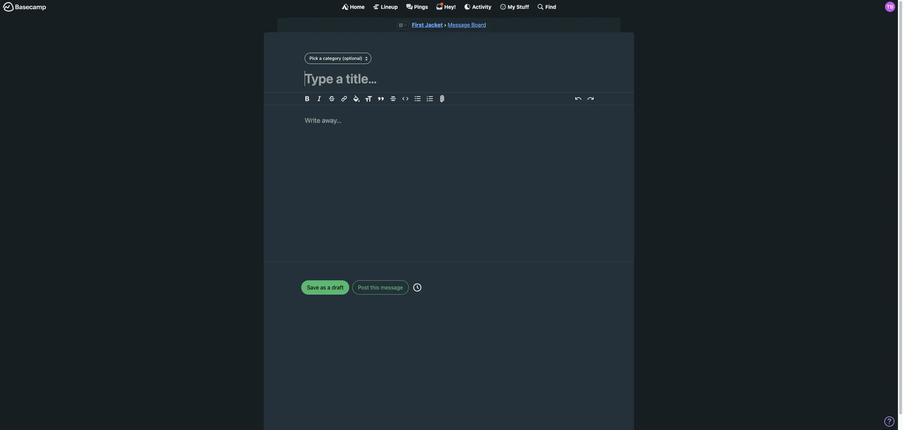 Task type: locate. For each thing, give the bounding box(es) containing it.
switch accounts image
[[3, 2, 46, 12]]

›
[[444, 22, 447, 28]]

a inside pick a category (optional) button
[[320, 56, 322, 61]]

a
[[320, 56, 322, 61], [328, 285, 331, 291]]

draft
[[332, 285, 344, 291]]

save as a draft
[[307, 285, 344, 291]]

› message board
[[444, 22, 486, 28]]

1 vertical spatial a
[[328, 285, 331, 291]]

board
[[472, 22, 486, 28]]

1 horizontal spatial a
[[328, 285, 331, 291]]

first jacket link
[[412, 22, 443, 28]]

tyler black image
[[886, 2, 896, 12]]

schedule this to post later image
[[414, 284, 422, 292]]

message
[[381, 285, 403, 291]]

save
[[307, 285, 319, 291]]

pings button
[[406, 3, 428, 10]]

this
[[371, 285, 380, 291]]

a right as
[[328, 285, 331, 291]]

message board link
[[448, 22, 486, 28]]

pings
[[414, 4, 428, 10]]

0 horizontal spatial a
[[320, 56, 322, 61]]

as
[[321, 285, 326, 291]]

save as a draft button
[[302, 281, 350, 295]]

0 vertical spatial a
[[320, 56, 322, 61]]

a right pick
[[320, 56, 322, 61]]

hey!
[[445, 4, 456, 10]]

my stuff
[[508, 4, 530, 10]]

stuff
[[517, 4, 530, 10]]

jacket
[[426, 22, 443, 28]]

pick
[[310, 56, 318, 61]]

category
[[323, 56, 341, 61]]

pick a category (optional) button
[[305, 53, 372, 64]]

Type a title… text field
[[305, 71, 594, 86]]

message
[[448, 22, 470, 28]]

main element
[[0, 0, 899, 13]]



Task type: describe. For each thing, give the bounding box(es) containing it.
first jacket
[[412, 22, 443, 28]]

(optional)
[[343, 56, 363, 61]]

a inside save as a draft button
[[328, 285, 331, 291]]

activity
[[473, 4, 492, 10]]

activity link
[[464, 3, 492, 10]]

post this message
[[358, 285, 403, 291]]

my
[[508, 4, 516, 10]]

home
[[350, 4, 365, 10]]

my stuff button
[[500, 3, 530, 10]]

find
[[546, 4, 557, 10]]

post
[[358, 285, 369, 291]]

post this message button
[[352, 281, 409, 295]]

first
[[412, 22, 424, 28]]

hey! button
[[437, 2, 456, 10]]

pick a category (optional)
[[310, 56, 363, 61]]

Write away… text field
[[284, 105, 614, 254]]

home link
[[342, 3, 365, 10]]

find button
[[538, 3, 557, 10]]

lineup link
[[373, 3, 398, 10]]

lineup
[[381, 4, 398, 10]]



Task type: vqa. For each thing, say whether or not it's contained in the screenshot.
pings popup button on the left of page
yes



